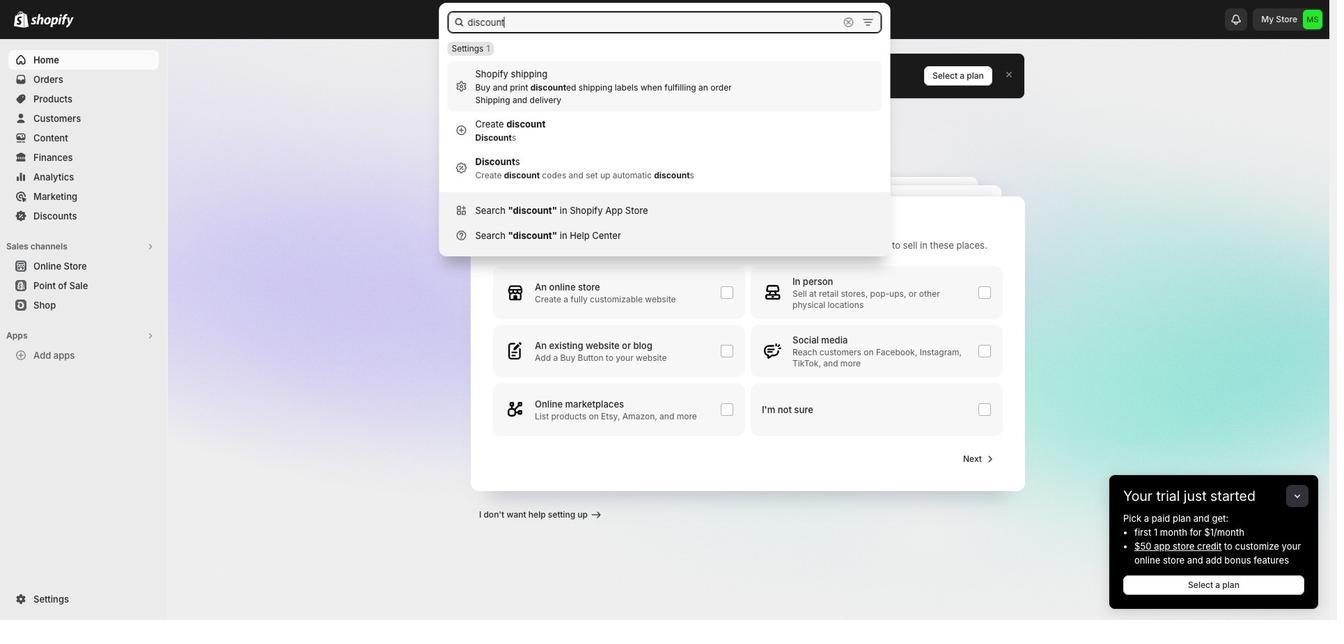 Task type: locate. For each thing, give the bounding box(es) containing it.
shopify image
[[31, 14, 74, 28]]

0 vertical spatial results menu
[[448, 61, 882, 187]]

2 results menu from the top
[[448, 198, 882, 248]]

menu item
[[448, 61, 882, 111]]

1 vertical spatial results menu
[[448, 198, 882, 248]]

results menu
[[448, 61, 882, 187], [448, 198, 882, 248]]



Task type: vqa. For each thing, say whether or not it's contained in the screenshot.
the topmost Results Menu
yes



Task type: describe. For each thing, give the bounding box(es) containing it.
Search text field
[[466, 11, 836, 33]]

1 results menu from the top
[[448, 61, 882, 187]]



